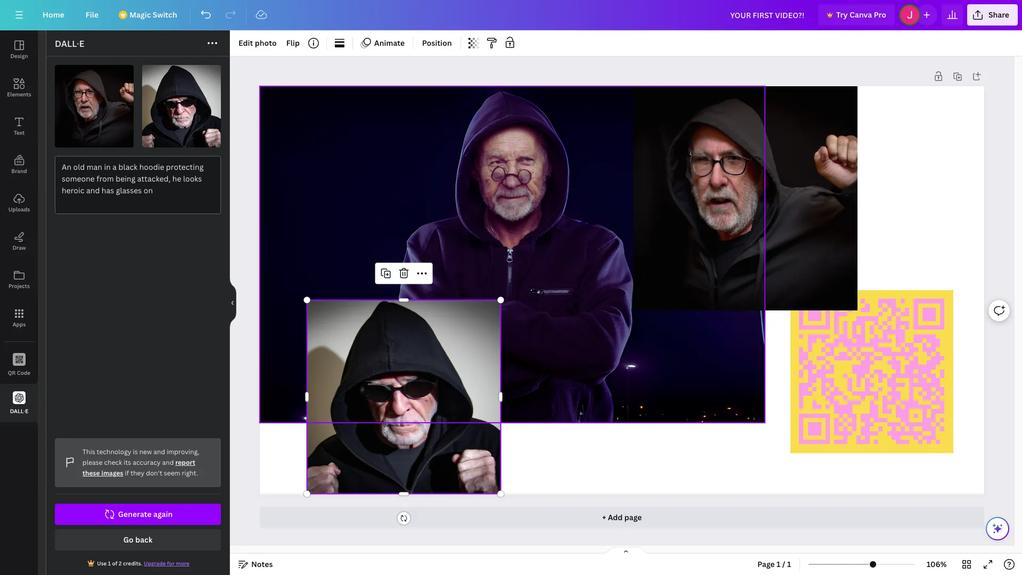 Task type: locate. For each thing, give the bounding box(es) containing it.
0 horizontal spatial dall·e
[[10, 407, 28, 415]]

magic switch button
[[111, 4, 186, 26]]

edit photo button
[[234, 35, 281, 52]]

0 horizontal spatial 1
[[777, 559, 781, 569]]

home
[[43, 10, 64, 20]]

qr
[[8, 369, 16, 376]]

hide image
[[230, 277, 236, 328]]

106%
[[927, 559, 947, 569]]

canva
[[850, 10, 872, 20]]

1 horizontal spatial 1
[[787, 559, 791, 569]]

1 vertical spatial dall·e
[[10, 407, 28, 415]]

position
[[422, 38, 452, 48]]

1 right / at the right
[[787, 559, 791, 569]]

/
[[783, 559, 786, 569]]

qr code button
[[0, 346, 38, 384]]

1
[[777, 559, 781, 569], [787, 559, 791, 569]]

dall·e down home link
[[55, 38, 84, 50]]

flip
[[286, 38, 300, 48]]

main menu bar
[[0, 0, 1022, 30]]

dall·e
[[55, 38, 84, 50], [10, 407, 28, 415]]

+ add page button
[[260, 507, 985, 528]]

projects button
[[0, 260, 38, 299]]

draw
[[12, 244, 26, 251]]

notes
[[251, 559, 273, 569]]

page
[[758, 559, 775, 569]]

share button
[[968, 4, 1018, 26]]

canva assistant image
[[992, 522, 1004, 535]]

2 1 from the left
[[787, 559, 791, 569]]

animate button
[[357, 35, 409, 52]]

dall·e element
[[46, 56, 230, 575]]

animate
[[374, 38, 405, 48]]

elements
[[7, 91, 31, 98]]

file
[[86, 10, 99, 20]]

0 vertical spatial dall·e
[[55, 38, 84, 50]]

page
[[625, 512, 642, 522]]

draw button
[[0, 222, 38, 260]]

106% button
[[920, 556, 954, 573]]

uploads button
[[0, 184, 38, 222]]

apps
[[13, 321, 26, 328]]

1 left / at the right
[[777, 559, 781, 569]]

show pages image
[[601, 546, 652, 555]]

add
[[608, 512, 623, 522]]

dall·e down qr code
[[10, 407, 28, 415]]



Task type: vqa. For each thing, say whether or not it's contained in the screenshot.
topmost DALL·E
yes



Task type: describe. For each thing, give the bounding box(es) containing it.
uploads
[[8, 206, 30, 213]]

try canva pro button
[[818, 4, 895, 26]]

pro
[[874, 10, 887, 20]]

design
[[10, 52, 28, 60]]

position button
[[418, 35, 456, 52]]

brand button
[[0, 145, 38, 184]]

Design title text field
[[722, 4, 814, 26]]

+
[[602, 512, 606, 522]]

text button
[[0, 107, 38, 145]]

edit photo
[[239, 38, 277, 48]]

projects
[[9, 282, 30, 290]]

1 horizontal spatial dall·e
[[55, 38, 84, 50]]

page 1 / 1
[[758, 559, 791, 569]]

qr code
[[8, 369, 30, 376]]

code
[[17, 369, 30, 376]]

home link
[[34, 4, 73, 26]]

+ add page
[[602, 512, 642, 522]]

flip button
[[282, 35, 304, 52]]

elements button
[[0, 69, 38, 107]]

side panel tab list
[[0, 30, 38, 422]]

share
[[989, 10, 1010, 20]]

file button
[[77, 4, 107, 26]]

switch
[[153, 10, 177, 20]]

dall·e button
[[0, 384, 38, 422]]

magic
[[129, 10, 151, 20]]

design button
[[0, 30, 38, 69]]

dall·e inside button
[[10, 407, 28, 415]]

notes button
[[234, 556, 277, 573]]

edit
[[239, 38, 253, 48]]

1 1 from the left
[[777, 559, 781, 569]]

text
[[14, 129, 25, 136]]

brand
[[11, 167, 27, 175]]

try
[[837, 10, 848, 20]]

magic switch
[[129, 10, 177, 20]]

try canva pro
[[837, 10, 887, 20]]

apps button
[[0, 299, 38, 337]]

photo
[[255, 38, 277, 48]]



